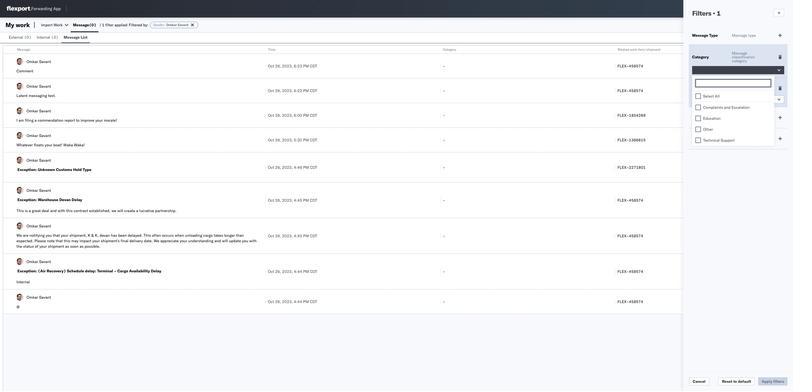 Task type: vqa. For each thing, say whether or not it's contained in the screenshot.
FLEX- associated with We
yes



Task type: describe. For each thing, give the bounding box(es) containing it.
message for message (0)
[[73, 22, 89, 27]]

longer
[[224, 233, 235, 238]]

flex- 458574 for latent
[[618, 88, 644, 93]]

1 vertical spatial that
[[56, 239, 63, 244]]

oct 26, 2023, 4:46 pm cdt
[[268, 165, 317, 170]]

devan
[[59, 197, 71, 202]]

exception: unknown customs hold type
[[17, 167, 91, 172]]

- for @
[[443, 299, 445, 304]]

deal
[[42, 208, 49, 213]]

by:
[[143, 22, 148, 27]]

date
[[708, 136, 717, 141]]

flex- for @
[[618, 299, 629, 304]]

import work
[[41, 22, 63, 27]]

pm for i
[[303, 113, 309, 118]]

flex- for latent
[[618, 88, 629, 93]]

8 oct from the top
[[268, 269, 274, 274]]

the inside we are notifying you that your shipment, k & k, devan has been delayed. this often occurs when unloading cargo takes longer than expected. please note that this may impact your shipment's final delivery date. we appreciate your understanding and will update you with the status of your shipment as soon as possible.
[[16, 244, 22, 249]]

458574 for latent
[[629, 88, 644, 93]]

26, for we
[[275, 234, 281, 238]]

2023, for comment
[[282, 63, 293, 68]]

0 vertical spatial to
[[76, 118, 80, 123]]

are
[[23, 233, 28, 238]]

6 pm from the top
[[303, 198, 309, 203]]

final
[[121, 239, 128, 244]]

omkar savant for latent
[[27, 84, 51, 89]]

message list button
[[62, 32, 90, 43]]

458574 for comment
[[629, 63, 644, 68]]

- for latent
[[443, 88, 445, 93]]

internal for internal
[[16, 280, 30, 285]]

pm for we
[[303, 234, 309, 238]]

|
[[100, 22, 101, 27]]

this is a great deal and with this contract established, we will create a lucrative partnership.
[[16, 208, 177, 213]]

cdt for comment
[[310, 63, 317, 68]]

filters
[[693, 9, 712, 17]]

whatever floats your boat! waka waka!
[[16, 143, 85, 148]]

been
[[118, 233, 127, 238]]

flexport. image
[[7, 6, 31, 12]]

0 horizontal spatial category
[[443, 47, 457, 52]]

flex- 458574 for @
[[618, 299, 644, 304]]

classification
[[732, 55, 755, 60]]

cancel button
[[689, 378, 710, 386]]

your left morale!
[[95, 118, 103, 123]]

cdt for we
[[310, 234, 317, 238]]

0 vertical spatial this
[[66, 208, 73, 213]]

1 vertical spatial and
[[50, 208, 57, 213]]

terminal
[[97, 269, 113, 274]]

impact
[[79, 239, 91, 244]]

this inside we are notifying you that your shipment, k & k, devan has been delayed. this often occurs when unloading cargo takes longer than expected. please note that this may impact your shipment's final delivery date. we appreciate your understanding and will update you with the status of your shipment as soon as possible.
[[144, 233, 151, 238]]

partnership.
[[155, 208, 177, 213]]

5 458574 from the top
[[629, 269, 644, 274]]

1 vertical spatial you
[[242, 239, 248, 244]]

exception: for exception: (air recovery) schedule delay: terminal - cargo availability delay
[[17, 269, 37, 274]]

import work button
[[41, 22, 63, 27]]

shipment inside search by shipment id
[[732, 117, 749, 122]]

shipment
[[693, 115, 710, 120]]

savant up 'whatever floats your boat! waka waka!'
[[39, 133, 51, 138]]

my
[[5, 21, 14, 29]]

we
[[112, 208, 116, 213]]

exception: (air recovery) schedule delay: terminal - cargo availability delay
[[17, 269, 161, 274]]

0 vertical spatial that
[[53, 233, 60, 238]]

458574 for @
[[629, 299, 644, 304]]

may
[[71, 239, 78, 244]]

6 2023, from the top
[[282, 198, 293, 203]]

established,
[[89, 208, 111, 213]]

savant down internal (0) button
[[39, 59, 51, 64]]

2023, for exception:
[[282, 165, 293, 170]]

message type
[[732, 33, 756, 38]]

devan
[[100, 233, 110, 238]]

&
[[91, 233, 94, 238]]

(air
[[38, 269, 46, 274]]

| 1 filter applied filtered by:
[[100, 22, 148, 27]]

flex- for exception:
[[618, 165, 629, 170]]

forwarding app link
[[7, 6, 61, 12]]

1854269
[[629, 113, 646, 118]]

list box containing select all
[[693, 91, 775, 146]]

oct for we
[[268, 234, 274, 238]]

2271801
[[629, 165, 646, 170]]

pm for whatever
[[303, 138, 309, 142]]

(0) for external (0)
[[24, 35, 31, 40]]

soon
[[70, 244, 79, 249]]

the inside person who sent the message
[[732, 88, 738, 93]]

2023, for i
[[282, 113, 293, 118]]

your down please
[[39, 244, 47, 249]]

6:00
[[294, 113, 302, 118]]

and inside list box
[[724, 105, 731, 110]]

created
[[693, 136, 707, 141]]

please
[[34, 239, 46, 244]]

complaints
[[704, 105, 723, 110]]

external (0)
[[9, 35, 31, 40]]

other
[[704, 127, 713, 132]]

forwarding app
[[31, 6, 61, 11]]

default
[[738, 379, 752, 384]]

message for message type
[[732, 33, 748, 38]]

work
[[54, 22, 63, 27]]

1 as from the left
[[65, 244, 69, 249]]

oct 26, 2023, 6:00 pm cdt
[[268, 113, 317, 118]]

whatever
[[16, 143, 33, 148]]

appreciate
[[160, 239, 179, 244]]

oct for @
[[268, 299, 274, 304]]

sent
[[754, 84, 761, 89]]

8 flex- from the top
[[618, 269, 629, 274]]

Search Shipments (/) text field
[[688, 5, 741, 13]]

message for message type
[[693, 33, 709, 38]]

am
[[19, 118, 24, 123]]

1 4:45 from the top
[[294, 198, 302, 203]]

escalation
[[732, 105, 750, 110]]

complaints and escalation
[[704, 105, 750, 110]]

message classification category
[[732, 51, 755, 63]]

flex- for i
[[618, 113, 629, 118]]

often
[[152, 233, 161, 238]]

external (0) button
[[7, 32, 35, 43]]

reset to default
[[722, 379, 752, 384]]

sender for sender
[[693, 86, 706, 91]]

0 horizontal spatial you
[[46, 233, 52, 238]]

app
[[53, 6, 61, 11]]

1 oct 26, 2023, 4:45 pm cdt from the top
[[268, 198, 317, 203]]

savant inside button
[[712, 97, 724, 102]]

customs
[[56, 167, 72, 172]]

pm for latent
[[303, 88, 309, 93]]

pm for exception:
[[303, 165, 309, 170]]

message list
[[64, 35, 88, 40]]

hold
[[73, 167, 82, 172]]

work for my
[[16, 21, 30, 29]]

2 4:45 from the top
[[294, 234, 302, 238]]

(0) for message (0)
[[89, 22, 96, 27]]

recovery)
[[47, 269, 66, 274]]

shipment,
[[69, 233, 87, 238]]

3 458574 from the top
[[629, 198, 644, 203]]

resize handle column header for related work item/shipment
[[784, 46, 790, 315]]

update
[[229, 239, 241, 244]]

omkar savant for exception:
[[27, 158, 51, 163]]

all
[[715, 94, 720, 99]]

2 as from the left
[[80, 244, 84, 249]]

@
[[16, 304, 20, 309]]

notifying
[[29, 233, 45, 238]]

message type
[[693, 33, 718, 38]]

1 4:44 from the top
[[294, 269, 302, 274]]

cdt for whatever
[[310, 138, 317, 142]]

category
[[732, 58, 747, 63]]

- for i
[[443, 113, 445, 118]]

your down when
[[180, 239, 187, 244]]

message created date
[[732, 134, 762, 143]]

flex- 1366815
[[618, 138, 646, 142]]

5:30
[[294, 138, 302, 142]]

2 oct 26, 2023, 4:44 pm cdt from the top
[[268, 299, 317, 304]]

great
[[32, 208, 41, 213]]

0 vertical spatial this
[[16, 208, 24, 213]]

education
[[704, 116, 721, 121]]

filter
[[105, 22, 114, 27]]

understanding
[[188, 239, 214, 244]]

exception: for exception: unknown customs hold type
[[17, 167, 37, 172]]

resize handle column header for time
[[434, 46, 440, 315]]

oct 26, 2023, 5:30 pm cdt
[[268, 138, 317, 142]]

your left shipment,
[[61, 233, 68, 238]]

list
[[81, 35, 88, 40]]

26, for comment
[[275, 63, 281, 68]]

created date
[[693, 136, 717, 141]]

2 horizontal spatial a
[[136, 208, 138, 213]]

than
[[236, 233, 244, 238]]

message
[[739, 88, 754, 93]]

shipment inside we are notifying you that your shipment, k & k, devan has been delayed. this often occurs when unloading cargo takes longer than expected. please note that this may impact your shipment's final delivery date. we appreciate your understanding and will update you with the status of your shipment as soon as possible.
[[48, 244, 64, 249]]

internal (0)
[[37, 35, 58, 40]]

filtered
[[129, 22, 142, 27]]

oct for i
[[268, 113, 274, 118]]

flex- for we
[[618, 234, 629, 238]]



Task type: locate. For each thing, give the bounding box(es) containing it.
resize handle column header for category
[[609, 46, 615, 315]]

exception: left (air
[[17, 269, 37, 274]]

1 horizontal spatial the
[[732, 88, 738, 93]]

1 vertical spatial the
[[16, 244, 22, 249]]

5 26, from the top
[[275, 165, 281, 170]]

0 horizontal spatial shipment
[[48, 244, 64, 249]]

5 oct from the top
[[268, 165, 274, 170]]

message left "type" at the right of the page
[[732, 33, 748, 38]]

5 flex- 458574 from the top
[[618, 269, 644, 274]]

cdt for latent
[[310, 88, 317, 93]]

0 horizontal spatial and
[[50, 208, 57, 213]]

id
[[750, 117, 753, 122]]

latent
[[16, 93, 28, 98]]

work right related
[[630, 47, 637, 52]]

will inside we are notifying you that your shipment, k & k, devan has been delayed. this often occurs when unloading cargo takes longer than expected. please note that this may impact your shipment's final delivery date. we appreciate your understanding and will update you with the status of your shipment as soon as possible.
[[222, 239, 228, 244]]

create
[[124, 208, 135, 213]]

8 26, from the top
[[275, 269, 281, 274]]

2023, for we
[[282, 234, 293, 238]]

6:23
[[294, 63, 302, 68]]

9 cdt from the top
[[310, 299, 317, 304]]

2 cdt from the top
[[310, 88, 317, 93]]

0 horizontal spatial a
[[29, 208, 31, 213]]

select
[[704, 94, 714, 99]]

(0) inside 'button'
[[24, 35, 31, 40]]

and down takes
[[215, 239, 221, 244]]

1 exception: from the top
[[17, 167, 37, 172]]

6 458574 from the top
[[629, 299, 644, 304]]

oct 26, 2023, 4:44 pm cdt
[[268, 269, 317, 274], [268, 299, 317, 304]]

4 resize handle column header from the left
[[784, 46, 790, 315]]

0 vertical spatial work
[[16, 21, 30, 29]]

3 26, from the top
[[275, 113, 281, 118]]

message for message classification category
[[732, 51, 748, 56]]

savant up test.
[[39, 84, 51, 89]]

1 horizontal spatial to
[[734, 379, 737, 384]]

cdt for @
[[310, 299, 317, 304]]

oct 26, 2023, 6:23 pm cdt
[[268, 63, 317, 68]]

-
[[443, 63, 445, 68], [443, 88, 445, 93], [443, 113, 445, 118], [443, 138, 445, 142], [443, 165, 445, 170], [443, 198, 445, 203], [443, 234, 445, 238], [114, 269, 116, 274], [443, 269, 445, 274], [443, 299, 445, 304]]

message left list
[[64, 35, 80, 40]]

3 exception: from the top
[[17, 269, 37, 274]]

1 vertical spatial to
[[734, 379, 737, 384]]

1 horizontal spatial work
[[630, 47, 637, 52]]

1 flex- from the top
[[618, 63, 629, 68]]

omkar savant for @
[[27, 295, 51, 300]]

shipment down note
[[48, 244, 64, 249]]

1 vertical spatial sender
[[693, 86, 706, 91]]

flex- 458574 for comment
[[618, 63, 644, 68]]

1 vertical spatial category
[[693, 55, 709, 60]]

omkar savant button
[[693, 95, 785, 104]]

test.
[[48, 93, 56, 98]]

0 vertical spatial category
[[443, 47, 457, 52]]

omkar savant for comment
[[27, 59, 51, 64]]

0 horizontal spatial delay
[[72, 197, 82, 202]]

(0) right external
[[24, 35, 31, 40]]

message down external (0) 'button' in the left top of the page
[[17, 47, 30, 52]]

of
[[35, 244, 38, 249]]

by
[[745, 113, 750, 118]]

0 horizontal spatial sender
[[153, 23, 164, 27]]

1 horizontal spatial type
[[710, 33, 718, 38]]

message for message list
[[64, 35, 80, 40]]

7 pm from the top
[[303, 234, 309, 238]]

type right hold
[[83, 167, 91, 172]]

1 vertical spatial oct 26, 2023, 4:44 pm cdt
[[268, 299, 317, 304]]

0 vertical spatial oct 26, 2023, 4:44 pm cdt
[[268, 269, 317, 274]]

0 horizontal spatial (0)
[[24, 35, 31, 40]]

exception: left unknown
[[17, 167, 37, 172]]

0 horizontal spatial type
[[83, 167, 91, 172]]

3 cdt from the top
[[310, 113, 317, 118]]

oct 26, 2023, 6:22 pm cdt
[[268, 88, 317, 93]]

waka
[[63, 143, 73, 148]]

the up the omkar savant button on the right top of page
[[732, 88, 738, 93]]

we are notifying you that your shipment, k & k, devan has been delayed. this often occurs when unloading cargo takes longer than expected. please note that this may impact your shipment's final delivery date. we appreciate your understanding and will update you with the status of your shipment as soon as possible.
[[16, 233, 257, 249]]

1 horizontal spatial this
[[144, 233, 151, 238]]

list box
[[693, 91, 775, 146]]

reset
[[722, 379, 733, 384]]

work up "external (0)"
[[16, 21, 30, 29]]

delay up contract
[[72, 197, 82, 202]]

1 26, from the top
[[275, 63, 281, 68]]

and right deal
[[50, 208, 57, 213]]

as down "impact"
[[80, 244, 84, 249]]

0 horizontal spatial 1
[[102, 22, 104, 27]]

0 vertical spatial 1
[[717, 9, 721, 17]]

cargo
[[117, 269, 128, 274]]

technical
[[704, 138, 720, 143]]

0 vertical spatial type
[[710, 33, 718, 38]]

k
[[88, 233, 90, 238]]

1 458574 from the top
[[629, 63, 644, 68]]

pm for @
[[303, 299, 309, 304]]

exception: for exception: warehouse devan delay
[[17, 197, 37, 202]]

1 horizontal spatial as
[[80, 244, 84, 249]]

7 cdt from the top
[[310, 234, 317, 238]]

delayed.
[[128, 233, 143, 238]]

26, for i
[[275, 113, 281, 118]]

this left is
[[16, 208, 24, 213]]

0 vertical spatial 4:45
[[294, 198, 302, 203]]

message down filters
[[693, 33, 709, 38]]

message left created
[[732, 134, 748, 139]]

you down "than" on the bottom of the page
[[242, 239, 248, 244]]

boat!
[[53, 143, 62, 148]]

savant up 'warehouse'
[[39, 188, 51, 193]]

9 26, from the top
[[275, 299, 281, 304]]

1 oct 26, 2023, 4:44 pm cdt from the top
[[268, 269, 317, 274]]

internal down import
[[37, 35, 50, 40]]

flex- 458574 for we
[[618, 234, 644, 238]]

this left contract
[[66, 208, 73, 213]]

5 2023, from the top
[[282, 165, 293, 170]]

cdt for i
[[310, 113, 317, 118]]

26, for exception:
[[275, 165, 281, 170]]

that right note
[[56, 239, 63, 244]]

a right the create at the left bottom of the page
[[136, 208, 138, 213]]

to inside button
[[734, 379, 737, 384]]

omkar savant for i
[[27, 108, 51, 113]]

message for message
[[17, 47, 30, 52]]

1 vertical spatial with
[[249, 239, 257, 244]]

will down longer
[[222, 239, 228, 244]]

savant up notifying
[[39, 224, 51, 229]]

2023, for @
[[282, 299, 293, 304]]

when
[[175, 233, 184, 238]]

omkar savant up 'warehouse'
[[27, 188, 51, 193]]

1 horizontal spatial you
[[242, 239, 248, 244]]

6 flex- 458574 from the top
[[618, 299, 644, 304]]

cdt
[[310, 63, 317, 68], [310, 88, 317, 93], [310, 113, 317, 118], [310, 138, 317, 142], [310, 165, 317, 170], [310, 198, 317, 203], [310, 234, 317, 238], [310, 269, 317, 274], [310, 299, 317, 304]]

8 2023, from the top
[[282, 269, 293, 274]]

work for related
[[630, 47, 637, 52]]

omkar savant up the floats
[[27, 133, 51, 138]]

message inside message classification category
[[732, 51, 748, 56]]

omkar savant for we
[[27, 224, 51, 229]]

0 vertical spatial sender
[[153, 23, 164, 27]]

0 vertical spatial 4:44
[[294, 269, 302, 274]]

sender
[[153, 23, 164, 27], [693, 86, 706, 91]]

8 cdt from the top
[[310, 269, 317, 274]]

7 flex- from the top
[[618, 234, 629, 238]]

sender : omkar savant
[[153, 23, 189, 27]]

select all
[[704, 94, 720, 99]]

this left may
[[64, 239, 70, 244]]

(0) left | on the top left of the page
[[89, 22, 96, 27]]

1 vertical spatial delay
[[151, 269, 161, 274]]

4:45
[[294, 198, 302, 203], [294, 234, 302, 238]]

savant
[[178, 23, 189, 27], [39, 59, 51, 64], [39, 84, 51, 89], [712, 97, 724, 102], [39, 108, 51, 113], [39, 133, 51, 138], [39, 158, 51, 163], [39, 188, 51, 193], [39, 224, 51, 229], [39, 259, 51, 264], [39, 295, 51, 300]]

work
[[16, 21, 30, 29], [630, 47, 637, 52]]

message up "category" at the right of the page
[[732, 51, 748, 56]]

1 vertical spatial work
[[630, 47, 637, 52]]

with inside we are notifying you that your shipment, k & k, devan has been delayed. this often occurs when unloading cargo takes longer than expected. please note that this may impact your shipment's final delivery date. we appreciate your understanding and will update you with the status of your shipment as soon as possible.
[[249, 239, 257, 244]]

1 horizontal spatial internal
[[37, 35, 50, 40]]

savant down (air
[[39, 295, 51, 300]]

1 horizontal spatial delay
[[151, 269, 161, 274]]

1 flex- 458574 from the top
[[618, 63, 644, 68]]

4 oct from the top
[[268, 138, 274, 142]]

0 horizontal spatial to
[[76, 118, 80, 123]]

None checkbox
[[696, 116, 701, 121], [696, 127, 701, 132], [696, 138, 701, 143], [696, 116, 701, 121], [696, 127, 701, 132], [696, 138, 701, 143]]

to right report
[[76, 118, 80, 123]]

- for we
[[443, 234, 445, 238]]

2023, for latent
[[282, 88, 293, 93]]

7 oct from the top
[[268, 234, 274, 238]]

4 458574 from the top
[[629, 234, 644, 238]]

26,
[[275, 63, 281, 68], [275, 88, 281, 93], [275, 113, 281, 118], [275, 138, 281, 142], [275, 165, 281, 170], [275, 198, 281, 203], [275, 234, 281, 238], [275, 269, 281, 274], [275, 299, 281, 304]]

(0) inside button
[[51, 35, 58, 40]]

26, for latent
[[275, 88, 281, 93]]

with right update
[[249, 239, 257, 244]]

3 2023, from the top
[[282, 113, 293, 118]]

savant up the complaints
[[712, 97, 724, 102]]

omkar savant up the filing
[[27, 108, 51, 113]]

we down often
[[154, 239, 159, 244]]

4:46
[[294, 165, 302, 170]]

warehouse
[[38, 197, 58, 202]]

1 vertical spatial this
[[64, 239, 70, 244]]

0 vertical spatial and
[[724, 105, 731, 110]]

4 flex- 458574 from the top
[[618, 234, 644, 238]]

2 flex- from the top
[[618, 88, 629, 93]]

2 4:44 from the top
[[294, 299, 302, 304]]

message up list
[[73, 22, 89, 27]]

4 cdt from the top
[[310, 138, 317, 142]]

0 vertical spatial shipment
[[732, 117, 749, 122]]

oct for exception:
[[268, 165, 274, 170]]

has
[[111, 233, 117, 238]]

1 horizontal spatial (0)
[[51, 35, 58, 40]]

0 vertical spatial you
[[46, 233, 52, 238]]

2 exception: from the top
[[17, 197, 37, 202]]

- for whatever
[[443, 138, 445, 142]]

2 2023, from the top
[[282, 88, 293, 93]]

9 oct from the top
[[268, 299, 274, 304]]

0 horizontal spatial work
[[16, 21, 30, 29]]

oct for whatever
[[268, 138, 274, 142]]

6 oct from the top
[[268, 198, 274, 203]]

1 vertical spatial shipment
[[48, 244, 64, 249]]

3 flex- from the top
[[618, 113, 629, 118]]

1 vertical spatial internal
[[16, 280, 30, 285]]

0 horizontal spatial internal
[[16, 280, 30, 285]]

message for message created date
[[732, 134, 748, 139]]

5 flex- from the top
[[618, 165, 629, 170]]

savant up commendation
[[39, 108, 51, 113]]

and
[[724, 105, 731, 110], [50, 208, 57, 213], [215, 239, 221, 244]]

0 horizontal spatial this
[[16, 208, 24, 213]]

flex- 1854269
[[618, 113, 646, 118]]

savant up unknown
[[39, 158, 51, 163]]

9 pm from the top
[[303, 299, 309, 304]]

1 vertical spatial type
[[83, 167, 91, 172]]

message inside message created date
[[732, 134, 748, 139]]

omkar savant down (air
[[27, 295, 51, 300]]

0 vertical spatial oct 26, 2023, 4:45 pm cdt
[[268, 198, 317, 203]]

1 vertical spatial oct 26, 2023, 4:45 pm cdt
[[268, 234, 317, 238]]

0 horizontal spatial the
[[16, 244, 22, 249]]

1 resize handle column header from the left
[[259, 46, 266, 315]]

your left boat!
[[45, 143, 52, 148]]

and left escalation
[[724, 105, 731, 110]]

26, for @
[[275, 299, 281, 304]]

we
[[16, 233, 22, 238], [154, 239, 159, 244]]

delay right the availability
[[151, 269, 161, 274]]

2 oct 26, 2023, 4:45 pm cdt from the top
[[268, 234, 317, 238]]

26, for whatever
[[275, 138, 281, 142]]

related work item/shipment
[[618, 47, 661, 52]]

1 horizontal spatial will
[[222, 239, 228, 244]]

improve
[[81, 118, 94, 123]]

as left soon
[[65, 244, 69, 249]]

savant up (air
[[39, 259, 51, 264]]

internal inside internal (0) button
[[37, 35, 50, 40]]

message inside button
[[64, 35, 80, 40]]

person
[[732, 84, 744, 89]]

2 horizontal spatial and
[[724, 105, 731, 110]]

flex- 2271801
[[618, 165, 646, 170]]

2 pm from the top
[[303, 88, 309, 93]]

pm for comment
[[303, 63, 309, 68]]

omkar savant up unknown
[[27, 158, 51, 163]]

you up note
[[46, 233, 52, 238]]

flex- for comment
[[618, 63, 629, 68]]

1 oct from the top
[[268, 63, 274, 68]]

type down •
[[710, 33, 718, 38]]

related
[[618, 47, 629, 52]]

message (0)
[[73, 22, 96, 27]]

person who sent the message
[[732, 84, 761, 93]]

2 horizontal spatial (0)
[[89, 22, 96, 27]]

1 vertical spatial 4:45
[[294, 234, 302, 238]]

4:44
[[294, 269, 302, 274], [294, 299, 302, 304]]

a right is
[[29, 208, 31, 213]]

8 pm from the top
[[303, 269, 309, 274]]

458574 for we
[[629, 234, 644, 238]]

1 right | on the top left of the page
[[102, 22, 104, 27]]

internal
[[37, 35, 50, 40], [16, 280, 30, 285]]

time
[[268, 47, 276, 52]]

that
[[53, 233, 60, 238], [56, 239, 63, 244]]

2023, for whatever
[[282, 138, 293, 142]]

date
[[732, 138, 740, 143]]

1 horizontal spatial and
[[215, 239, 221, 244]]

omkar savant up comment
[[27, 59, 51, 64]]

we left are
[[16, 233, 22, 238]]

1 right •
[[717, 9, 721, 17]]

(0) for internal (0)
[[51, 35, 58, 40]]

1 horizontal spatial with
[[249, 239, 257, 244]]

1 horizontal spatial a
[[35, 118, 37, 123]]

(0) down import work
[[51, 35, 58, 40]]

commendation
[[38, 118, 64, 123]]

omkar savant up the complaints
[[699, 97, 724, 102]]

3 oct from the top
[[268, 113, 274, 118]]

flex- for whatever
[[618, 138, 629, 142]]

1 vertical spatial will
[[222, 239, 228, 244]]

this inside we are notifying you that your shipment, k & k, devan has been delayed. this often occurs when unloading cargo takes longer than expected. please note that this may impact your shipment's final delivery date. we appreciate your understanding and will update you with the status of your shipment as soon as possible.
[[64, 239, 70, 244]]

the down expected.
[[16, 244, 22, 249]]

0 vertical spatial we
[[16, 233, 22, 238]]

sender up select
[[693, 86, 706, 91]]

4 pm from the top
[[303, 138, 309, 142]]

1 horizontal spatial we
[[154, 239, 159, 244]]

2 oct from the top
[[268, 88, 274, 93]]

search by shipment id
[[732, 113, 753, 122]]

1 horizontal spatial 1
[[717, 9, 721, 17]]

with down the devan on the bottom left of the page
[[58, 208, 65, 213]]

and inside we are notifying you that your shipment, k & k, devan has been delayed. this often occurs when unloading cargo takes longer than expected. please note that this may impact your shipment's final delivery date. we appreciate your understanding and will update you with the status of your shipment as soon as possible.
[[215, 239, 221, 244]]

None checkbox
[[696, 94, 701, 99], [696, 105, 701, 110], [696, 94, 701, 99], [696, 105, 701, 110]]

4 flex- from the top
[[618, 138, 629, 142]]

2 vertical spatial and
[[215, 239, 221, 244]]

oct for latent
[[268, 88, 274, 93]]

unloading
[[185, 233, 202, 238]]

omkar savant for whatever
[[27, 133, 51, 138]]

1 vertical spatial we
[[154, 239, 159, 244]]

omkar savant up messaging
[[27, 84, 51, 89]]

0 vertical spatial delay
[[72, 197, 82, 202]]

omkar savant up (air
[[27, 259, 51, 264]]

omkar inside button
[[699, 97, 711, 102]]

availability
[[129, 269, 150, 274]]

omkar savant up notifying
[[27, 224, 51, 229]]

technical support
[[704, 138, 735, 143]]

0 vertical spatial with
[[58, 208, 65, 213]]

2 resize handle column header from the left
[[434, 46, 440, 315]]

savant right : at the top of page
[[178, 23, 189, 27]]

exception: warehouse devan delay
[[17, 197, 82, 202]]

external
[[9, 35, 23, 40]]

your down k,
[[92, 239, 100, 244]]

internal (0) button
[[35, 32, 62, 43]]

delay:
[[85, 269, 96, 274]]

cargo
[[203, 233, 213, 238]]

1 vertical spatial exception:
[[17, 197, 37, 202]]

1 cdt from the top
[[310, 63, 317, 68]]

sender right by: on the left of the page
[[153, 23, 164, 27]]

omkar savant inside button
[[699, 97, 724, 102]]

cdt for exception:
[[310, 165, 317, 170]]

message
[[73, 22, 89, 27], [693, 33, 709, 38], [732, 33, 748, 38], [64, 35, 80, 40], [17, 47, 30, 52], [732, 51, 748, 56], [732, 134, 748, 139]]

to right reset
[[734, 379, 737, 384]]

flex- 458574
[[618, 63, 644, 68], [618, 88, 644, 93], [618, 198, 644, 203], [618, 234, 644, 238], [618, 269, 644, 274], [618, 299, 644, 304]]

3 resize handle column header from the left
[[609, 46, 615, 315]]

9 flex- from the top
[[618, 299, 629, 304]]

0 vertical spatial exception:
[[17, 167, 37, 172]]

will right we
[[117, 208, 123, 213]]

shipment
[[732, 117, 749, 122], [48, 244, 64, 249]]

expected.
[[16, 239, 33, 244]]

forwarding
[[31, 6, 52, 11]]

1 vertical spatial 4:44
[[294, 299, 302, 304]]

6 flex- from the top
[[618, 198, 629, 203]]

0 horizontal spatial as
[[65, 244, 69, 249]]

0 vertical spatial will
[[117, 208, 123, 213]]

oct 26, 2023, 4:45 pm cdt
[[268, 198, 317, 203], [268, 234, 317, 238]]

1 vertical spatial 1
[[102, 22, 104, 27]]

lucrative
[[139, 208, 154, 213]]

2 26, from the top
[[275, 88, 281, 93]]

- for comment
[[443, 63, 445, 68]]

sender for sender : omkar savant
[[153, 23, 164, 27]]

0 vertical spatial the
[[732, 88, 738, 93]]

a right the filing
[[35, 118, 37, 123]]

1 horizontal spatial sender
[[693, 86, 706, 91]]

resize handle column header for message
[[259, 46, 266, 315]]

schedule
[[67, 269, 84, 274]]

delivery
[[129, 239, 143, 244]]

1 horizontal spatial category
[[693, 55, 709, 60]]

9 2023, from the top
[[282, 299, 293, 304]]

None text field
[[698, 81, 771, 86]]

who
[[745, 84, 753, 89]]

2 458574 from the top
[[629, 88, 644, 93]]

1 pm from the top
[[303, 63, 309, 68]]

internal up @
[[16, 280, 30, 285]]

this
[[16, 208, 24, 213], [144, 233, 151, 238]]

- for exception:
[[443, 165, 445, 170]]

2 vertical spatial exception:
[[17, 269, 37, 274]]

1 vertical spatial this
[[144, 233, 151, 238]]

1 2023, from the top
[[282, 63, 293, 68]]

0 horizontal spatial with
[[58, 208, 65, 213]]

oct for comment
[[268, 63, 274, 68]]

6 26, from the top
[[275, 198, 281, 203]]

3 flex- 458574 from the top
[[618, 198, 644, 203]]

exception: up is
[[17, 197, 37, 202]]

0 horizontal spatial will
[[117, 208, 123, 213]]

6 cdt from the top
[[310, 198, 317, 203]]

resize handle column header
[[259, 46, 266, 315], [434, 46, 440, 315], [609, 46, 615, 315], [784, 46, 790, 315]]

2 flex- 458574 from the top
[[618, 88, 644, 93]]

1 horizontal spatial shipment
[[732, 117, 749, 122]]

7 2023, from the top
[[282, 234, 293, 238]]

4 2023, from the top
[[282, 138, 293, 142]]

shipment left id
[[732, 117, 749, 122]]

2023,
[[282, 63, 293, 68], [282, 88, 293, 93], [282, 113, 293, 118], [282, 138, 293, 142], [282, 165, 293, 170], [282, 198, 293, 203], [282, 234, 293, 238], [282, 269, 293, 274], [282, 299, 293, 304]]

5 pm from the top
[[303, 165, 309, 170]]

4 26, from the top
[[275, 138, 281, 142]]

exception:
[[17, 167, 37, 172], [17, 197, 37, 202], [17, 269, 37, 274]]

my work
[[5, 21, 30, 29]]

0 vertical spatial internal
[[37, 35, 50, 40]]

internal for internal (0)
[[37, 35, 50, 40]]

3 pm from the top
[[303, 113, 309, 118]]

that up note
[[53, 233, 60, 238]]

5 cdt from the top
[[310, 165, 317, 170]]

7 26, from the top
[[275, 234, 281, 238]]

import
[[41, 22, 53, 27]]

0 horizontal spatial we
[[16, 233, 22, 238]]

i am filing a commendation report to improve your morale!
[[16, 118, 117, 123]]

will
[[117, 208, 123, 213], [222, 239, 228, 244]]

this up date.
[[144, 233, 151, 238]]



